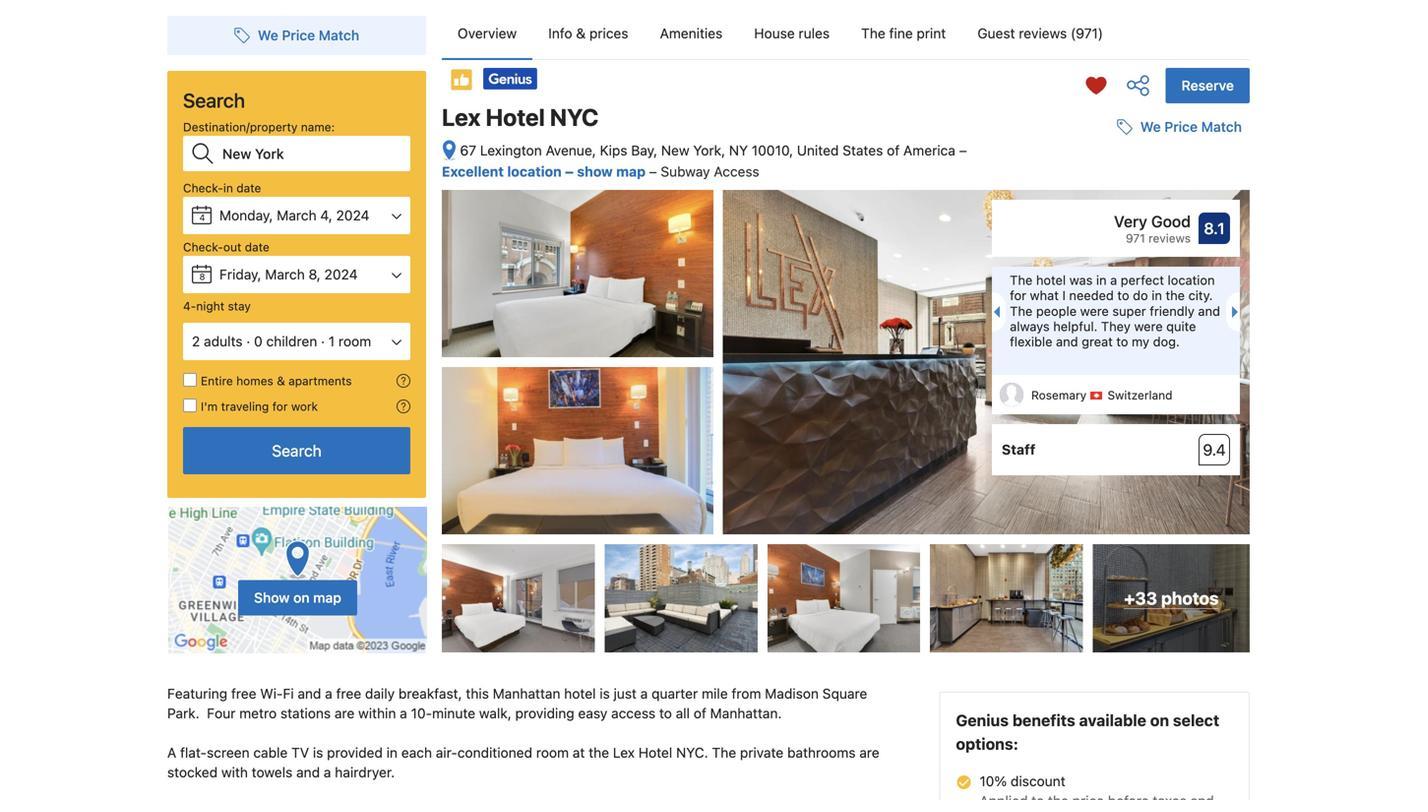 Task type: describe. For each thing, give the bounding box(es) containing it.
reviews inside very good 971 reviews
[[1149, 231, 1191, 245]]

in up needed
[[1096, 273, 1107, 288]]

monday,
[[219, 207, 273, 223]]

ny
[[729, 142, 748, 158]]

the inside featuring free wi-fi and a free daily breakfast, this manhattan hotel is just a quarter mile from madison square park.  four metro stations are within a 10-minute walk, providing easy access to all of manhattan. a flat-screen cable tv is provided in each air-conditioned room at the lex hotel nyc. the private bathrooms are stocked with towels and a hairdry
[[589, 745, 609, 761]]

1 free from the left
[[231, 686, 256, 702]]

& inside search section
[[277, 374, 285, 388]]

hotel inside featuring free wi-fi and a free daily breakfast, this manhattan hotel is just a quarter mile from madison square park.  four metro stations are within a 10-minute walk, providing easy access to all of manhattan. a flat-screen cable tv is provided in each air-conditioned room at the lex hotel nyc. the private bathrooms are stocked with towels and a hairdry
[[639, 745, 672, 761]]

1
[[329, 333, 335, 349]]

the left the fine
[[861, 25, 886, 41]]

date for check-out date
[[245, 240, 269, 254]]

switzerland
[[1108, 388, 1173, 402]]

air-
[[436, 745, 457, 761]]

we price match for the we price match dropdown button in search section
[[258, 27, 359, 43]]

easy
[[578, 705, 608, 722]]

manhattan.
[[710, 705, 782, 722]]

excellent
[[442, 164, 504, 180]]

we price match button inside search section
[[226, 18, 367, 53]]

guest reviews (971) link
[[962, 8, 1119, 59]]

for inside search section
[[272, 400, 288, 413]]

very good 971 reviews
[[1114, 212, 1191, 245]]

always
[[1010, 319, 1050, 334]]

helpful.
[[1053, 319, 1098, 334]]

screen
[[207, 745, 250, 761]]

entire
[[201, 374, 233, 388]]

a down provided
[[324, 764, 331, 781]]

2
[[192, 333, 200, 349]]

0 horizontal spatial lex
[[442, 103, 481, 131]]

price inside search section
[[282, 27, 315, 43]]

10010,
[[752, 142, 793, 158]]

the inside featuring free wi-fi and a free daily breakfast, this manhattan hotel is just a quarter mile from madison square park.  four metro stations are within a 10-minute walk, providing easy access to all of manhattan. a flat-screen cable tv is provided in each air-conditioned room at the lex hotel nyc. the private bathrooms are stocked with towels and a hairdry
[[712, 745, 736, 761]]

the up always
[[1010, 303, 1033, 318]]

0 vertical spatial &
[[576, 25, 586, 41]]

breakfast,
[[399, 686, 462, 702]]

available
[[1079, 711, 1147, 730]]

manhattan
[[493, 686, 560, 702]]

Where are you going? field
[[215, 136, 410, 171]]

8,
[[309, 266, 321, 282]]

united
[[797, 142, 839, 158]]

search button
[[183, 427, 410, 474]]

flat-
[[180, 745, 207, 761]]

map inside search section
[[313, 590, 341, 606]]

guest
[[978, 25, 1015, 41]]

we for the we price match dropdown button in search section
[[258, 27, 278, 43]]

march for monday,
[[277, 207, 317, 223]]

971
[[1126, 231, 1145, 245]]

madison
[[765, 686, 819, 702]]

at
[[573, 745, 585, 761]]

overview
[[458, 25, 517, 41]]

rules
[[799, 25, 830, 41]]

excellent location – show map button
[[442, 164, 649, 180]]

the fine print link
[[846, 8, 962, 59]]

the fine print
[[861, 25, 946, 41]]

quite
[[1166, 319, 1196, 334]]

hotel inside the hotel was in a perfect location for what i needed to do in the city. the people were super friendly and always helpful. they were quite flexible and great to my dog.
[[1036, 273, 1066, 288]]

america
[[903, 142, 956, 158]]

towels
[[252, 764, 293, 781]]

all
[[676, 705, 690, 722]]

destination/property name:
[[183, 120, 335, 134]]

city.
[[1189, 288, 1213, 303]]

next image
[[1232, 306, 1244, 318]]

we price match for the bottommost the we price match dropdown button
[[1140, 119, 1242, 135]]

photos
[[1161, 588, 1219, 608]]

9.4
[[1203, 441, 1226, 459]]

scored 9.4 element
[[1199, 434, 1230, 466]]

on inside search section
[[293, 590, 310, 606]]

1 vertical spatial we price match button
[[1109, 109, 1250, 145]]

the up what
[[1010, 273, 1033, 288]]

access
[[611, 705, 656, 722]]

room inside "dropdown button"
[[339, 333, 371, 349]]

rated very good element
[[1002, 210, 1191, 233]]

for inside the hotel was in a perfect location for what i needed to do in the city. the people were super friendly and always helpful. they were quite flexible and great to my dog.
[[1010, 288, 1027, 303]]

states
[[843, 142, 883, 158]]

on inside genius benefits available on select options:
[[1150, 711, 1169, 730]]

1 vertical spatial is
[[313, 745, 323, 761]]

my
[[1132, 334, 1150, 349]]

featuring free wi-fi and a free daily breakfast, this manhattan hotel is just a quarter mile from madison square park.  four metro stations are within a 10-minute walk, providing easy access to all of manhattan. a flat-screen cable tv is provided in each air-conditioned room at the lex hotel nyc. the private bathrooms are stocked with towels and a hairdry
[[167, 686, 883, 800]]

cable
[[253, 745, 288, 761]]

and down city.
[[1198, 303, 1220, 318]]

and down tv
[[296, 764, 320, 781]]

out
[[223, 240, 241, 254]]

the inside the hotel was in a perfect location for what i needed to do in the city. the people were super friendly and always helpful. they were quite flexible and great to my dog.
[[1166, 288, 1185, 303]]

four
[[207, 705, 236, 722]]

search inside search button
[[272, 441, 322, 460]]

york,
[[693, 142, 725, 158]]

and up stations
[[298, 686, 321, 702]]

flexible
[[1010, 334, 1053, 349]]

a left '10-'
[[400, 705, 407, 722]]

great
[[1082, 334, 1113, 349]]

i
[[1062, 288, 1066, 303]]

from
[[732, 686, 761, 702]]

in inside search section
[[223, 181, 233, 195]]

wi-
[[260, 686, 283, 702]]

avenue,
[[546, 142, 596, 158]]

1 horizontal spatial were
[[1134, 319, 1163, 334]]

1 vertical spatial to
[[1116, 334, 1128, 349]]

match for the bottommost the we price match dropdown button
[[1201, 119, 1242, 135]]

monday, march 4, 2024
[[219, 207, 370, 223]]

fi
[[283, 686, 294, 702]]

8
[[199, 272, 205, 282]]

search section
[[159, 0, 434, 655]]

i'm
[[201, 400, 218, 413]]

metro
[[239, 705, 277, 722]]

to inside featuring free wi-fi and a free daily breakfast, this manhattan hotel is just a quarter mile from madison square park.  four metro stations are within a 10-minute walk, providing easy access to all of manhattan. a flat-screen cable tv is provided in each air-conditioned room at the lex hotel nyc. the private bathrooms are stocked with towels and a hairdry
[[659, 705, 672, 722]]

lexington
[[480, 142, 542, 158]]

fine
[[889, 25, 913, 41]]

perfect
[[1121, 273, 1164, 288]]

staff
[[1002, 442, 1036, 458]]

lex hotel nyc
[[442, 103, 599, 131]]

friday,
[[219, 266, 261, 282]]

stay
[[228, 299, 251, 313]]

date for check-in date
[[236, 181, 261, 195]]

0 vertical spatial reviews
[[1019, 25, 1067, 41]]

+33 photos
[[1124, 588, 1219, 608]]

10-
[[411, 705, 432, 722]]

1 · from the left
[[246, 333, 250, 349]]

friendly
[[1150, 303, 1195, 318]]

private
[[740, 745, 784, 761]]

dog.
[[1153, 334, 1180, 349]]

1 horizontal spatial –
[[649, 164, 657, 180]]

square
[[823, 686, 867, 702]]

if you select this option, we'll show you popular business travel features like breakfast, wifi and free parking. image
[[397, 400, 410, 413]]

map inside 67 lexington avenue, kips bay, new york, ny 10010, united states of america – excellent location – show map – subway access
[[616, 164, 646, 180]]

10%
[[980, 773, 1007, 789]]

daily
[[365, 686, 395, 702]]



Task type: locate. For each thing, give the bounding box(es) containing it.
rosemary
[[1031, 388, 1087, 402]]

for left what
[[1010, 288, 1027, 303]]

scored 8.1 element
[[1199, 213, 1230, 244]]

location
[[507, 164, 562, 180], [1168, 273, 1215, 288]]

within
[[358, 705, 396, 722]]

0 horizontal spatial –
[[565, 164, 574, 180]]

we price match
[[258, 27, 359, 43], [1140, 119, 1242, 135]]

we inside search section
[[258, 27, 278, 43]]

we up destination/property name:
[[258, 27, 278, 43]]

the right nyc.
[[712, 745, 736, 761]]

tv
[[291, 745, 309, 761]]

date right 'out'
[[245, 240, 269, 254]]

1 horizontal spatial of
[[887, 142, 900, 158]]

of right all
[[694, 705, 706, 722]]

benefits
[[1013, 711, 1075, 730]]

work
[[291, 400, 318, 413]]

0 horizontal spatial ·
[[246, 333, 250, 349]]

1 vertical spatial the
[[589, 745, 609, 761]]

2024 for monday, march 4, 2024
[[336, 207, 370, 223]]

1 vertical spatial hotel
[[639, 745, 672, 761]]

a right just on the left of page
[[640, 686, 648, 702]]

1 horizontal spatial are
[[859, 745, 880, 761]]

0 horizontal spatial on
[[293, 590, 310, 606]]

we
[[258, 27, 278, 43], [1140, 119, 1161, 135]]

0 horizontal spatial match
[[319, 27, 359, 43]]

price
[[282, 27, 315, 43], [1165, 119, 1198, 135]]

on left the select
[[1150, 711, 1169, 730]]

0 horizontal spatial reviews
[[1019, 25, 1067, 41]]

& right 'homes'
[[277, 374, 285, 388]]

we for the bottommost the we price match dropdown button
[[1140, 119, 1161, 135]]

room left at
[[536, 745, 569, 761]]

kips
[[600, 142, 627, 158]]

lex up the 67
[[442, 103, 481, 131]]

0 vertical spatial hotel
[[486, 103, 545, 131]]

price up name:
[[282, 27, 315, 43]]

nyc
[[550, 103, 599, 131]]

0 horizontal spatial are
[[335, 705, 355, 722]]

reviews left (971)
[[1019, 25, 1067, 41]]

in right do
[[1152, 288, 1162, 303]]

0 horizontal spatial is
[[313, 745, 323, 761]]

2024 right the 8,
[[324, 266, 358, 282]]

check- for out
[[183, 240, 223, 254]]

4-night stay
[[183, 299, 251, 313]]

room inside featuring free wi-fi and a free daily breakfast, this manhattan hotel is just a quarter mile from madison square park.  four metro stations are within a 10-minute walk, providing easy access to all of manhattan. a flat-screen cable tv is provided in each air-conditioned room at the lex hotel nyc. the private bathrooms are stocked with towels and a hairdry
[[536, 745, 569, 761]]

hotel inside featuring free wi-fi and a free daily breakfast, this manhattan hotel is just a quarter mile from madison square park.  four metro stations are within a 10-minute walk, providing easy access to all of manhattan. a flat-screen cable tv is provided in each air-conditioned room at the lex hotel nyc. the private bathrooms are stocked with towels and a hairdry
[[564, 686, 596, 702]]

1 vertical spatial hotel
[[564, 686, 596, 702]]

and down helpful.
[[1056, 334, 1078, 349]]

a inside the hotel was in a perfect location for what i needed to do in the city. the people were super friendly and always helpful. they were quite flexible and great to my dog.
[[1110, 273, 1117, 288]]

0 horizontal spatial were
[[1080, 303, 1109, 318]]

just
[[614, 686, 637, 702]]

1 vertical spatial 2024
[[324, 266, 358, 282]]

mile
[[702, 686, 728, 702]]

search up "destination/property" at the top left of page
[[183, 89, 245, 112]]

check- down 4
[[183, 240, 223, 254]]

check- for in
[[183, 181, 223, 195]]

traveling
[[221, 400, 269, 413]]

2 check- from the top
[[183, 240, 223, 254]]

0 horizontal spatial the
[[589, 745, 609, 761]]

1 horizontal spatial room
[[536, 745, 569, 761]]

map right the show
[[313, 590, 341, 606]]

hotel
[[1036, 273, 1066, 288], [564, 686, 596, 702]]

provided
[[327, 745, 383, 761]]

room right '1'
[[339, 333, 371, 349]]

in up monday,
[[223, 181, 233, 195]]

were up the my
[[1134, 319, 1163, 334]]

minute
[[432, 705, 475, 722]]

0 vertical spatial room
[[339, 333, 371, 349]]

to up the super
[[1117, 288, 1129, 303]]

1 vertical spatial are
[[859, 745, 880, 761]]

10% discount
[[980, 773, 1066, 789]]

are left within
[[335, 705, 355, 722]]

1 check- from the top
[[183, 181, 223, 195]]

march
[[277, 207, 317, 223], [265, 266, 305, 282]]

– down bay,
[[649, 164, 657, 180]]

2 vertical spatial to
[[659, 705, 672, 722]]

2 adults · 0 children · 1 room
[[192, 333, 371, 349]]

show on map button
[[167, 506, 428, 655], [238, 580, 357, 616]]

0 vertical spatial are
[[335, 705, 355, 722]]

providing
[[515, 705, 574, 722]]

0 vertical spatial we
[[258, 27, 278, 43]]

in inside featuring free wi-fi and a free daily breakfast, this manhattan hotel is just a quarter mile from madison square park.  four metro stations are within a 10-minute walk, providing easy access to all of manhattan. a flat-screen cable tv is provided in each air-conditioned room at the lex hotel nyc. the private bathrooms are stocked with towels and a hairdry
[[386, 745, 398, 761]]

lex down access
[[613, 745, 635, 761]]

access
[[714, 164, 759, 180]]

to left all
[[659, 705, 672, 722]]

do
[[1133, 288, 1148, 303]]

0 vertical spatial match
[[319, 27, 359, 43]]

select
[[1173, 711, 1220, 730]]

price down reserve 'button'
[[1165, 119, 1198, 135]]

reviews down good
[[1149, 231, 1191, 245]]

0 vertical spatial price
[[282, 27, 315, 43]]

if you select this option, we'll show you popular business travel features like breakfast, wifi and free parking. image
[[397, 400, 410, 413]]

1 vertical spatial location
[[1168, 273, 1215, 288]]

1 horizontal spatial price
[[1165, 119, 1198, 135]]

children
[[266, 333, 317, 349]]

1 horizontal spatial on
[[1150, 711, 1169, 730]]

genius
[[956, 711, 1009, 730]]

0 horizontal spatial hotel
[[486, 103, 545, 131]]

check-in date
[[183, 181, 261, 195]]

night
[[196, 299, 224, 313]]

1 vertical spatial of
[[694, 705, 706, 722]]

+33 photos link
[[1093, 544, 1250, 653]]

amenities
[[660, 25, 723, 41]]

0 vertical spatial is
[[600, 686, 610, 702]]

0 vertical spatial on
[[293, 590, 310, 606]]

1 horizontal spatial the
[[1166, 288, 1185, 303]]

is left just on the left of page
[[600, 686, 610, 702]]

1 vertical spatial price
[[1165, 119, 1198, 135]]

we'll show you stays where you can have the entire place to yourself image
[[397, 374, 410, 388], [397, 374, 410, 388]]

options:
[[956, 735, 1019, 754]]

1 vertical spatial map
[[313, 590, 341, 606]]

+33
[[1124, 588, 1157, 608]]

date
[[236, 181, 261, 195], [245, 240, 269, 254]]

click to open map view image
[[442, 139, 457, 162]]

match up name:
[[319, 27, 359, 43]]

with
[[221, 764, 248, 781]]

0 vertical spatial we price match button
[[226, 18, 367, 53]]

0 horizontal spatial we price match button
[[226, 18, 367, 53]]

they
[[1101, 319, 1131, 334]]

1 horizontal spatial we
[[1140, 119, 1161, 135]]

match for the we price match dropdown button in search section
[[319, 27, 359, 43]]

the right at
[[589, 745, 609, 761]]

0 horizontal spatial of
[[694, 705, 706, 722]]

search down work
[[272, 441, 322, 460]]

1 vertical spatial reviews
[[1149, 231, 1191, 245]]

&
[[576, 25, 586, 41], [277, 374, 285, 388]]

adults
[[204, 333, 243, 349]]

match inside search section
[[319, 27, 359, 43]]

room
[[339, 333, 371, 349], [536, 745, 569, 761]]

1 vertical spatial search
[[272, 441, 322, 460]]

0 vertical spatial search
[[183, 89, 245, 112]]

1 vertical spatial &
[[277, 374, 285, 388]]

location inside the hotel was in a perfect location for what i needed to do in the city. the people were super friendly and always helpful. they were quite flexible and great to my dog.
[[1168, 273, 1215, 288]]

map down bay,
[[616, 164, 646, 180]]

hotel up easy
[[564, 686, 596, 702]]

0 horizontal spatial we
[[258, 27, 278, 43]]

check- up 4
[[183, 181, 223, 195]]

check-out date
[[183, 240, 269, 254]]

1 vertical spatial room
[[536, 745, 569, 761]]

are right bathrooms on the bottom
[[859, 745, 880, 761]]

we price match button up name:
[[226, 18, 367, 53]]

1 horizontal spatial reviews
[[1149, 231, 1191, 245]]

previous image
[[988, 306, 1000, 318]]

– down avenue,
[[565, 164, 574, 180]]

0 vertical spatial map
[[616, 164, 646, 180]]

on right the show
[[293, 590, 310, 606]]

0 vertical spatial lex
[[442, 103, 481, 131]]

a
[[167, 745, 176, 761]]

0 vertical spatial of
[[887, 142, 900, 158]]

a
[[1110, 273, 1117, 288], [325, 686, 332, 702], [640, 686, 648, 702], [400, 705, 407, 722], [324, 764, 331, 781]]

reserve button
[[1166, 68, 1250, 103]]

0 vertical spatial check-
[[183, 181, 223, 195]]

1 horizontal spatial match
[[1201, 119, 1242, 135]]

free left daily at the left bottom of page
[[336, 686, 361, 702]]

0 horizontal spatial location
[[507, 164, 562, 180]]

valign  initial image
[[450, 68, 473, 92]]

house rules
[[754, 25, 830, 41]]

0 vertical spatial hotel
[[1036, 273, 1066, 288]]

super
[[1112, 303, 1146, 318]]

1 horizontal spatial hotel
[[1036, 273, 1066, 288]]

1 vertical spatial match
[[1201, 119, 1242, 135]]

to down they
[[1116, 334, 1128, 349]]

0 horizontal spatial map
[[313, 590, 341, 606]]

0 horizontal spatial we price match
[[258, 27, 359, 43]]

guest reviews (971)
[[978, 25, 1103, 41]]

free up metro
[[231, 686, 256, 702]]

· left '1'
[[321, 333, 325, 349]]

of inside featuring free wi-fi and a free daily breakfast, this manhattan hotel is just a quarter mile from madison square park.  four metro stations are within a 10-minute walk, providing easy access to all of manhattan. a flat-screen cable tv is provided in each air-conditioned room at the lex hotel nyc. the private bathrooms are stocked with towels and a hairdry
[[694, 705, 706, 722]]

very
[[1114, 212, 1147, 231]]

1 horizontal spatial we price match button
[[1109, 109, 1250, 145]]

0 horizontal spatial price
[[282, 27, 315, 43]]

for left work
[[272, 400, 288, 413]]

1 horizontal spatial ·
[[321, 333, 325, 349]]

1 horizontal spatial &
[[576, 25, 586, 41]]

2024 for friday, march 8, 2024
[[324, 266, 358, 282]]

of right states
[[887, 142, 900, 158]]

reserve
[[1182, 77, 1234, 93]]

0 horizontal spatial free
[[231, 686, 256, 702]]

conditioned
[[457, 745, 532, 761]]

date up monday,
[[236, 181, 261, 195]]

nyc.
[[676, 745, 708, 761]]

1 horizontal spatial search
[[272, 441, 322, 460]]

1 vertical spatial for
[[272, 400, 288, 413]]

apartments
[[288, 374, 352, 388]]

is right tv
[[313, 745, 323, 761]]

match down reserve 'button'
[[1201, 119, 1242, 135]]

0 horizontal spatial &
[[277, 374, 285, 388]]

were down needed
[[1080, 303, 1109, 318]]

search
[[183, 89, 245, 112], [272, 441, 322, 460]]

1 vertical spatial check-
[[183, 240, 223, 254]]

map
[[616, 164, 646, 180], [313, 590, 341, 606]]

march for friday,
[[265, 266, 305, 282]]

location up city.
[[1168, 273, 1215, 288]]

0 vertical spatial for
[[1010, 288, 1027, 303]]

8.1
[[1204, 219, 1225, 238]]

1 horizontal spatial we price match
[[1140, 119, 1242, 135]]

2 free from the left
[[336, 686, 361, 702]]

on
[[293, 590, 310, 606], [1150, 711, 1169, 730]]

we price match inside search section
[[258, 27, 359, 43]]

1 horizontal spatial lex
[[613, 745, 635, 761]]

in left each
[[386, 745, 398, 761]]

name:
[[301, 120, 335, 134]]

show on map
[[254, 590, 341, 606]]

march left the 8,
[[265, 266, 305, 282]]

1 vertical spatial lex
[[613, 745, 635, 761]]

we price match up name:
[[258, 27, 359, 43]]

2024 right 4, on the left top of the page
[[336, 207, 370, 223]]

· left 0
[[246, 333, 250, 349]]

what
[[1030, 288, 1059, 303]]

1 horizontal spatial map
[[616, 164, 646, 180]]

march left 4, on the left top of the page
[[277, 207, 317, 223]]

we price match button down reserve 'button'
[[1109, 109, 1250, 145]]

0 vertical spatial march
[[277, 207, 317, 223]]

& right info
[[576, 25, 586, 41]]

and
[[1198, 303, 1220, 318], [1056, 334, 1078, 349], [298, 686, 321, 702], [296, 764, 320, 781]]

1 horizontal spatial hotel
[[639, 745, 672, 761]]

0 horizontal spatial for
[[272, 400, 288, 413]]

amenities link
[[644, 8, 738, 59]]

·
[[246, 333, 250, 349], [321, 333, 325, 349]]

show
[[577, 164, 613, 180]]

hotel up what
[[1036, 273, 1066, 288]]

we up very
[[1140, 119, 1161, 135]]

2 · from the left
[[321, 333, 325, 349]]

0 vertical spatial location
[[507, 164, 562, 180]]

4,
[[320, 207, 332, 223]]

0 vertical spatial date
[[236, 181, 261, 195]]

1 vertical spatial march
[[265, 266, 305, 282]]

1 vertical spatial we price match
[[1140, 119, 1242, 135]]

lex inside featuring free wi-fi and a free daily breakfast, this manhattan hotel is just a quarter mile from madison square park.  four metro stations are within a 10-minute walk, providing easy access to all of manhattan. a flat-screen cable tv is provided in each air-conditioned room at the lex hotel nyc. the private bathrooms are stocked with towels and a hairdry
[[613, 745, 635, 761]]

67 lexington avenue, kips bay, new york, ny 10010, united states of america – excellent location – show map – subway access
[[442, 142, 967, 180]]

location inside 67 lexington avenue, kips bay, new york, ny 10010, united states of america – excellent location – show map – subway access
[[507, 164, 562, 180]]

1 vertical spatial on
[[1150, 711, 1169, 730]]

we price match down reserve 'button'
[[1140, 119, 1242, 135]]

– right america
[[959, 142, 967, 158]]

prices
[[589, 25, 628, 41]]

location down lexington
[[507, 164, 562, 180]]

0 vertical spatial the
[[1166, 288, 1185, 303]]

1 horizontal spatial free
[[336, 686, 361, 702]]

walk,
[[479, 705, 512, 722]]

was
[[1070, 273, 1093, 288]]

0 vertical spatial to
[[1117, 288, 1129, 303]]

0 horizontal spatial hotel
[[564, 686, 596, 702]]

1 horizontal spatial is
[[600, 686, 610, 702]]

0 horizontal spatial search
[[183, 89, 245, 112]]

a up needed
[[1110, 273, 1117, 288]]

1 horizontal spatial location
[[1168, 273, 1215, 288]]

of inside 67 lexington avenue, kips bay, new york, ny 10010, united states of america – excellent location – show map – subway access
[[887, 142, 900, 158]]

0 horizontal spatial room
[[339, 333, 371, 349]]

hotel left nyc.
[[639, 745, 672, 761]]

1 vertical spatial date
[[245, 240, 269, 254]]

overview link
[[442, 8, 533, 59]]

1 vertical spatial we
[[1140, 119, 1161, 135]]

0 vertical spatial 2024
[[336, 207, 370, 223]]

0 vertical spatial we price match
[[258, 27, 359, 43]]

friday, march 8, 2024
[[219, 266, 358, 282]]

genius benefits available on select options:
[[956, 711, 1220, 754]]

1 horizontal spatial for
[[1010, 288, 1027, 303]]

the up friendly
[[1166, 288, 1185, 303]]

2 horizontal spatial –
[[959, 142, 967, 158]]

bathrooms
[[787, 745, 856, 761]]

info
[[548, 25, 572, 41]]

hotel up lexington
[[486, 103, 545, 131]]

a up stations
[[325, 686, 332, 702]]



Task type: vqa. For each thing, say whether or not it's contained in the screenshot.
the topmost the we price match DROPDOWN BUTTON
yes



